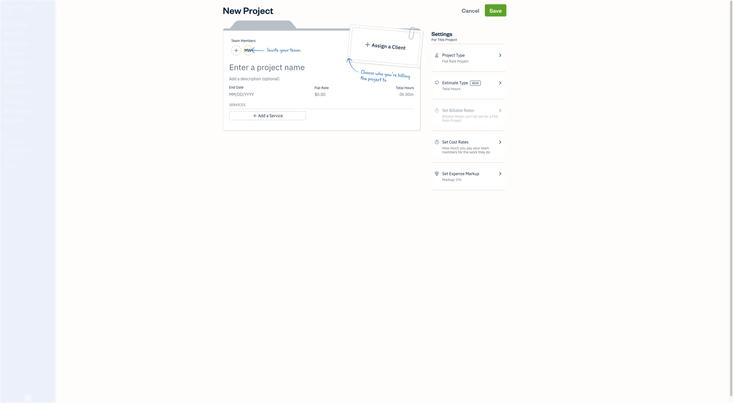 Task type: vqa. For each thing, say whether or not it's contained in the screenshot.
the social
no



Task type: describe. For each thing, give the bounding box(es) containing it.
Project Name text field
[[229, 62, 369, 72]]

maria's
[[4, 5, 17, 10]]

freshbooks image
[[24, 395, 32, 401]]

0 horizontal spatial total hours
[[396, 86, 414, 90]]

settings for this project
[[432, 30, 457, 42]]

report image
[[3, 118, 9, 123]]

projects image
[[435, 52, 439, 58]]

expense image
[[3, 70, 9, 75]]

set for set expense markup
[[442, 171, 448, 176]]

save
[[490, 7, 502, 14]]

add
[[258, 113, 266, 118]]

team members
[[231, 39, 256, 43]]

expenses image
[[435, 171, 439, 177]]

how much you pay your team members for the work they do
[[442, 146, 490, 155]]

0 horizontal spatial total
[[396, 86, 404, 90]]

who
[[375, 71, 384, 77]]

members
[[241, 39, 256, 43]]

choose
[[361, 69, 375, 76]]

timetracking image
[[435, 139, 439, 145]]

new
[[223, 4, 241, 16]]

the inside choose who you're billing the project to
[[360, 75, 367, 82]]

assign a client button
[[350, 27, 421, 66]]

End date in  format text field
[[229, 92, 291, 97]]

owner
[[4, 10, 13, 14]]

team members image
[[4, 139, 54, 143]]

1 horizontal spatial total
[[442, 87, 450, 91]]

markup:
[[442, 178, 455, 182]]

maria's company owner
[[4, 5, 36, 14]]

items and services image
[[4, 147, 54, 151]]

project type
[[442, 53, 465, 58]]

apps image
[[4, 131, 54, 135]]

invite your team
[[267, 47, 301, 53]]

date
[[236, 85, 244, 90]]

estimates image
[[435, 80, 439, 86]]

add a service button
[[229, 111, 306, 120]]

company
[[18, 5, 36, 10]]

cost
[[449, 140, 457, 145]]

estimate
[[442, 80, 458, 85]]

pay
[[467, 146, 472, 150]]

client
[[392, 44, 406, 51]]

0 vertical spatial your
[[280, 47, 289, 53]]

a for assign
[[388, 43, 391, 50]]

how
[[442, 146, 450, 150]]

0 horizontal spatial hours
[[405, 86, 414, 90]]

timer image
[[3, 89, 9, 94]]

0 horizontal spatial team
[[290, 47, 301, 53]]

new
[[472, 81, 479, 85]]

settings
[[432, 30, 452, 37]]

settings image
[[4, 164, 54, 168]]

set expense markup
[[442, 171, 479, 176]]

client image
[[3, 32, 9, 37]]

flat for flat rate
[[315, 86, 321, 90]]

for
[[432, 37, 437, 42]]

plus image
[[253, 113, 257, 119]]

to
[[382, 77, 387, 83]]

members
[[442, 150, 458, 155]]

chevronright image for set expense markup
[[498, 171, 503, 177]]

save button
[[485, 4, 507, 16]]

do
[[486, 150, 490, 155]]

a for add
[[266, 113, 269, 118]]

1 horizontal spatial total hours
[[442, 87, 461, 91]]

team inside how much you pay your team members for the work they do
[[481, 146, 489, 150]]



Task type: locate. For each thing, give the bounding box(es) containing it.
1 set from the top
[[442, 140, 448, 145]]

project inside settings for this project
[[446, 37, 457, 42]]

hours down estimate type
[[451, 87, 461, 91]]

1 vertical spatial set
[[442, 171, 448, 176]]

1 vertical spatial chevronright image
[[498, 139, 503, 145]]

1 vertical spatial a
[[266, 113, 269, 118]]

work
[[470, 150, 478, 155]]

cancel button
[[457, 4, 484, 16]]

they
[[478, 150, 485, 155]]

plus image
[[365, 42, 371, 48]]

0%
[[456, 178, 462, 182]]

the right the 'for'
[[464, 150, 469, 155]]

a left client
[[388, 43, 391, 50]]

expense
[[449, 171, 465, 176]]

Hourly Budget text field
[[400, 92, 414, 97]]

your right pay
[[473, 146, 480, 150]]

type for project type
[[456, 53, 465, 58]]

0 horizontal spatial flat
[[315, 86, 321, 90]]

1 horizontal spatial hours
[[451, 87, 461, 91]]

team
[[290, 47, 301, 53], [481, 146, 489, 150]]

this
[[438, 37, 445, 42]]

flat up amount (usd) text field in the top of the page
[[315, 86, 321, 90]]

project
[[243, 4, 274, 16], [446, 37, 457, 42], [442, 53, 455, 58], [457, 59, 469, 64]]

rate for flat rate
[[321, 86, 329, 90]]

chevronright image for set cost rates
[[498, 139, 503, 145]]

the
[[360, 75, 367, 82], [464, 150, 469, 155]]

chevronright image for project type
[[498, 52, 503, 58]]

bank connections image
[[4, 156, 54, 160]]

rate up amount (usd) text field in the top of the page
[[321, 86, 329, 90]]

Amount (USD) text field
[[315, 92, 326, 97]]

0 horizontal spatial the
[[360, 75, 367, 82]]

1 horizontal spatial the
[[464, 150, 469, 155]]

rate
[[449, 59, 457, 64], [321, 86, 329, 90]]

1 vertical spatial the
[[464, 150, 469, 155]]

markup: 0%
[[442, 178, 462, 182]]

much
[[450, 146, 459, 150]]

flat down project type
[[442, 59, 448, 64]]

chevronright image
[[498, 80, 503, 86]]

chart image
[[3, 109, 9, 114]]

services
[[229, 103, 245, 107]]

1 vertical spatial your
[[473, 146, 480, 150]]

0 vertical spatial team
[[290, 47, 301, 53]]

set up how
[[442, 140, 448, 145]]

hours
[[405, 86, 414, 90], [451, 87, 461, 91]]

you're
[[384, 71, 397, 78]]

markup
[[466, 171, 479, 176]]

1 vertical spatial rate
[[321, 86, 329, 90]]

dashboard image
[[3, 22, 9, 27]]

chevronright image
[[498, 52, 503, 58], [498, 139, 503, 145], [498, 171, 503, 177]]

add a service
[[258, 113, 283, 118]]

total hours down estimate
[[442, 87, 461, 91]]

new project
[[223, 4, 274, 16]]

type left new
[[459, 80, 468, 85]]

assign a client
[[372, 42, 406, 51]]

set cost rates
[[442, 140, 469, 145]]

1 horizontal spatial team
[[481, 146, 489, 150]]

1 horizontal spatial rate
[[449, 59, 457, 64]]

Project Description text field
[[229, 76, 369, 82]]

total
[[396, 86, 404, 90], [442, 87, 450, 91]]

2 chevronright image from the top
[[498, 139, 503, 145]]

0 horizontal spatial your
[[280, 47, 289, 53]]

for
[[458, 150, 463, 155]]

flat rate project
[[442, 59, 469, 64]]

rates
[[458, 140, 469, 145]]

0 vertical spatial type
[[456, 53, 465, 58]]

choose who you're billing the project to
[[360, 69, 411, 83]]

rate for flat rate project
[[449, 59, 457, 64]]

your inside how much you pay your team members for the work they do
[[473, 146, 480, 150]]

set for set cost rates
[[442, 140, 448, 145]]

1 vertical spatial team
[[481, 146, 489, 150]]

flat
[[442, 59, 448, 64], [315, 86, 321, 90]]

set
[[442, 140, 448, 145], [442, 171, 448, 176]]

estimate type
[[442, 80, 468, 85]]

2 vertical spatial chevronright image
[[498, 171, 503, 177]]

cancel
[[462, 7, 480, 14]]

end
[[229, 85, 235, 90]]

0 vertical spatial set
[[442, 140, 448, 145]]

hours up hourly budget text field
[[405, 86, 414, 90]]

invoice image
[[3, 51, 9, 56]]

type up flat rate project
[[456, 53, 465, 58]]

0 vertical spatial chevronright image
[[498, 52, 503, 58]]

1 chevronright image from the top
[[498, 52, 503, 58]]

type for estimate type
[[459, 80, 468, 85]]

payment image
[[3, 61, 9, 66]]

assign
[[372, 42, 387, 49]]

2 set from the top
[[442, 171, 448, 176]]

0 vertical spatial the
[[360, 75, 367, 82]]

type
[[456, 53, 465, 58], [459, 80, 468, 85]]

your
[[280, 47, 289, 53], [473, 146, 480, 150]]

main element
[[0, 0, 68, 403]]

1 horizontal spatial your
[[473, 146, 480, 150]]

the left project in the top of the page
[[360, 75, 367, 82]]

0 horizontal spatial a
[[266, 113, 269, 118]]

1 vertical spatial flat
[[315, 86, 321, 90]]

0 horizontal spatial rate
[[321, 86, 329, 90]]

project
[[368, 76, 382, 83]]

flat rate
[[315, 86, 329, 90]]

1 vertical spatial type
[[459, 80, 468, 85]]

mw
[[244, 48, 252, 53]]

a inside assign a client
[[388, 43, 391, 50]]

total hours
[[396, 86, 414, 90], [442, 87, 461, 91]]

1 horizontal spatial a
[[388, 43, 391, 50]]

team right the work
[[481, 146, 489, 150]]

estimate image
[[3, 41, 9, 46]]

rate down project type
[[449, 59, 457, 64]]

a right add
[[266, 113, 269, 118]]

billing
[[398, 73, 411, 79]]

total up hourly budget text field
[[396, 86, 404, 90]]

flat for flat rate project
[[442, 59, 448, 64]]

set up markup:
[[442, 171, 448, 176]]

total down estimate
[[442, 87, 450, 91]]

a inside button
[[266, 113, 269, 118]]

total hours up hourly budget text field
[[396, 86, 414, 90]]

the inside how much you pay your team members for the work they do
[[464, 150, 469, 155]]

1 horizontal spatial flat
[[442, 59, 448, 64]]

a
[[388, 43, 391, 50], [266, 113, 269, 118]]

0 vertical spatial flat
[[442, 59, 448, 64]]

0 vertical spatial rate
[[449, 59, 457, 64]]

end date
[[229, 85, 244, 90]]

team up project name "text box"
[[290, 47, 301, 53]]

your right invite
[[280, 47, 289, 53]]

money image
[[3, 99, 9, 104]]

0 vertical spatial a
[[388, 43, 391, 50]]

invite
[[267, 47, 279, 53]]

you
[[460, 146, 466, 150]]

3 chevronright image from the top
[[498, 171, 503, 177]]

add team member image
[[234, 47, 239, 53]]

service
[[270, 113, 283, 118]]

project image
[[3, 80, 9, 85]]

team
[[231, 39, 240, 43]]



